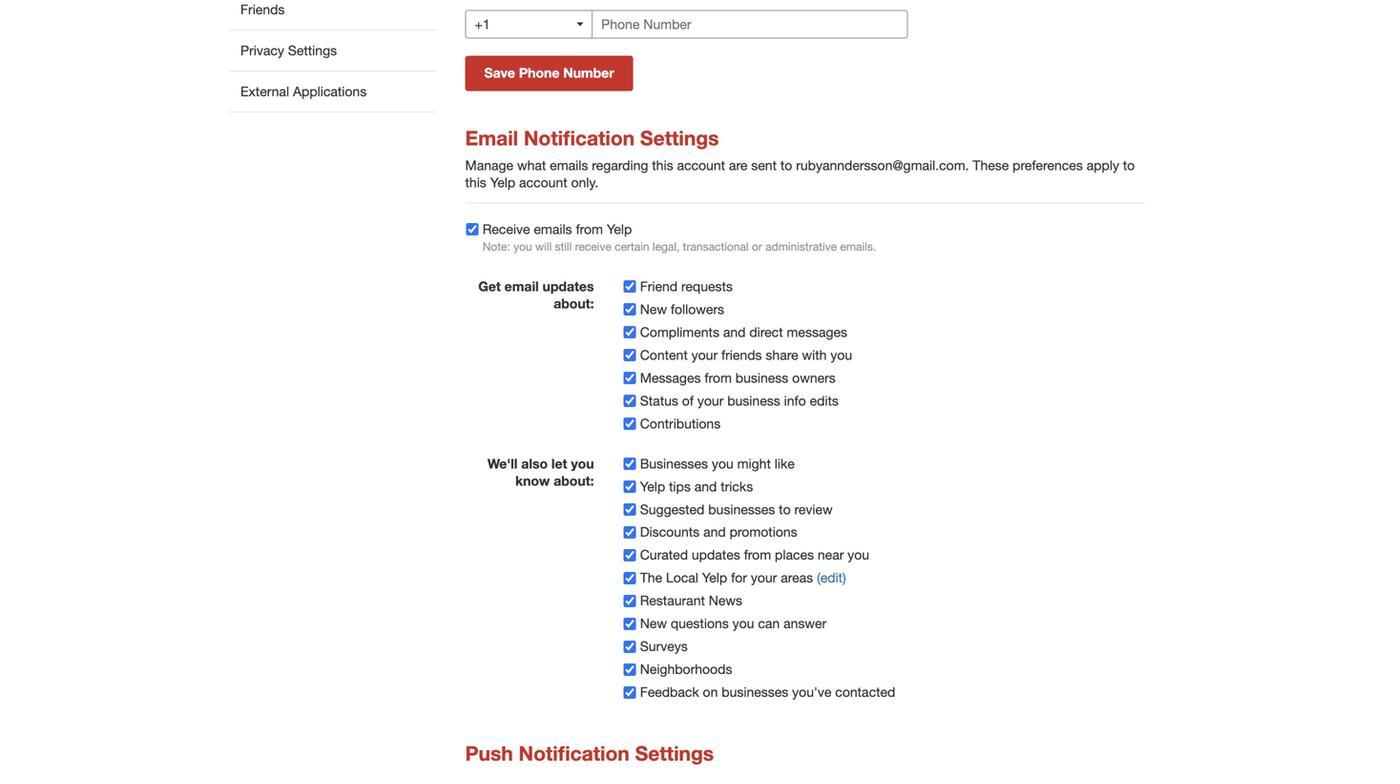 Task type: vqa. For each thing, say whether or not it's contained in the screenshot.
16 checkmark v2 image for Delivery
no



Task type: locate. For each thing, give the bounding box(es) containing it.
0 vertical spatial notification
[[524, 126, 635, 150]]

your down curated updates from places near you
[[751, 570, 777, 586]]

from up status of your business info edits
[[705, 370, 732, 386]]

regarding
[[592, 157, 648, 173]]

from up receive
[[576, 221, 603, 237]]

with
[[802, 347, 827, 363]]

account down what
[[519, 174, 567, 190]]

0 vertical spatial and
[[723, 324, 746, 340]]

emails up will
[[534, 221, 572, 237]]

we'll
[[488, 456, 518, 472]]

settings
[[288, 42, 337, 58], [640, 126, 719, 150], [635, 742, 714, 766]]

feedback
[[640, 685, 699, 701]]

compliments and direct messages
[[640, 324, 847, 340]]

discounts and promotions
[[640, 525, 797, 540]]

0 vertical spatial emails
[[550, 157, 588, 173]]

1 vertical spatial businesses
[[722, 685, 789, 701]]

0 horizontal spatial this
[[465, 174, 487, 190]]

settings for push notification settings
[[635, 742, 714, 766]]

emails
[[550, 157, 588, 173], [534, 221, 572, 237]]

(edit) link
[[817, 570, 846, 586]]

discounts
[[640, 525, 700, 540]]

can
[[758, 616, 780, 632]]

and for compliments
[[723, 324, 746, 340]]

notification right the push
[[519, 742, 630, 766]]

1 new from the top
[[640, 301, 667, 317]]

info
[[784, 393, 806, 409]]

yelp up certain
[[607, 221, 632, 237]]

this down manage at the left top of the page
[[465, 174, 487, 190]]

new down friend
[[640, 301, 667, 317]]

business down messages from business owners
[[727, 393, 780, 409]]

friends link
[[229, 0, 437, 30]]

yelp left for at the bottom of the page
[[702, 570, 727, 586]]

business down content your friends share with you
[[736, 370, 789, 386]]

external applications link
[[229, 71, 437, 113]]

friend
[[640, 278, 678, 294]]

0 vertical spatial about:
[[554, 296, 594, 311]]

yelp down manage at the left top of the page
[[490, 174, 515, 190]]

your down compliments
[[692, 347, 718, 363]]

0 vertical spatial settings
[[288, 42, 337, 58]]

2 vertical spatial settings
[[635, 742, 714, 766]]

to inside . these preferences apply to this yelp account only.
[[1123, 157, 1135, 173]]

save phone number
[[484, 65, 614, 81]]

0 vertical spatial this
[[652, 157, 673, 173]]

new up surveys
[[640, 616, 667, 632]]

1 vertical spatial updates
[[692, 548, 740, 563]]

1 vertical spatial new
[[640, 616, 667, 632]]

settings down feedback
[[635, 742, 714, 766]]

Phone Number text field
[[592, 10, 908, 39]]

yelp left tips at the bottom of the page
[[640, 479, 665, 495]]

1 vertical spatial notification
[[519, 742, 630, 766]]

note:
[[483, 240, 510, 253]]

2 vertical spatial and
[[703, 525, 726, 540]]

about: inside we'll also let you know about:
[[554, 473, 594, 489]]

settings up manage what emails regarding this account are sent to rubyanndersson@gmail.com
[[640, 126, 719, 150]]

updates down still
[[543, 278, 594, 294]]

promotions
[[730, 525, 797, 540]]

you right let
[[571, 456, 594, 472]]

2 horizontal spatial from
[[744, 548, 771, 563]]

None checkbox
[[466, 223, 479, 236], [624, 281, 636, 293], [624, 304, 636, 316], [624, 326, 636, 339], [624, 349, 636, 362], [624, 372, 636, 385], [624, 395, 636, 408], [624, 458, 636, 471], [624, 504, 636, 516], [624, 527, 636, 539], [624, 550, 636, 562], [624, 573, 636, 585], [624, 596, 636, 608], [624, 687, 636, 700], [466, 223, 479, 236], [624, 281, 636, 293], [624, 304, 636, 316], [624, 326, 636, 339], [624, 349, 636, 362], [624, 372, 636, 385], [624, 395, 636, 408], [624, 458, 636, 471], [624, 504, 636, 516], [624, 527, 636, 539], [624, 550, 636, 562], [624, 573, 636, 585], [624, 596, 636, 608], [624, 687, 636, 700]]

compliments
[[640, 324, 720, 340]]

1 vertical spatial from
[[705, 370, 732, 386]]

you inside receive emails from yelp note: you will still receive certain legal, transactional or administrative emails.
[[514, 240, 532, 253]]

business
[[736, 370, 789, 386], [727, 393, 780, 409]]

rubyanndersson@gmail.com
[[796, 157, 965, 173]]

this
[[652, 157, 673, 173], [465, 174, 487, 190]]

0 vertical spatial your
[[692, 347, 718, 363]]

2 new from the top
[[640, 616, 667, 632]]

near
[[818, 548, 844, 563]]

you left will
[[514, 240, 532, 253]]

for
[[731, 570, 747, 586]]

surveys
[[640, 639, 688, 655]]

0 vertical spatial business
[[736, 370, 789, 386]]

this right regarding
[[652, 157, 673, 173]]

2 about: from the top
[[554, 473, 594, 489]]

applications
[[293, 83, 367, 99]]

businesses you might like
[[640, 456, 795, 472]]

contacted
[[835, 685, 895, 701]]

from for emails
[[576, 221, 603, 237]]

this inside . these preferences apply to this yelp account only.
[[465, 174, 487, 190]]

you
[[514, 240, 532, 253], [831, 347, 852, 363], [571, 456, 594, 472], [712, 456, 734, 472], [848, 548, 869, 563], [733, 616, 754, 632]]

businesses
[[708, 502, 775, 517], [722, 685, 789, 701]]

your
[[692, 347, 718, 363], [697, 393, 724, 409], [751, 570, 777, 586]]

0 horizontal spatial account
[[519, 174, 567, 190]]

news
[[709, 593, 742, 609]]

areas
[[781, 570, 813, 586]]

1 vertical spatial emails
[[534, 221, 572, 237]]

1 about: from the top
[[554, 296, 594, 311]]

external
[[240, 83, 289, 99]]

places
[[775, 548, 814, 563]]

1 horizontal spatial from
[[705, 370, 732, 386]]

friends
[[240, 1, 285, 17]]

receive
[[575, 240, 612, 253]]

businesses right on
[[722, 685, 789, 701]]

apply
[[1087, 157, 1119, 173]]

you up tricks
[[712, 456, 734, 472]]

from down promotions
[[744, 548, 771, 563]]

None checkbox
[[624, 418, 636, 430], [624, 481, 636, 493], [624, 618, 636, 631], [624, 641, 636, 654], [624, 664, 636, 677], [624, 418, 636, 430], [624, 481, 636, 493], [624, 618, 636, 631], [624, 641, 636, 654], [624, 664, 636, 677]]

only.
[[571, 174, 599, 190]]

account
[[677, 157, 725, 173], [519, 174, 567, 190]]

and down suggested businesses to review
[[703, 525, 726, 540]]

to right apply on the top right
[[1123, 157, 1135, 173]]

1 vertical spatial your
[[697, 393, 724, 409]]

number
[[563, 65, 614, 81]]

about: down still
[[554, 296, 594, 311]]

you right the 'near'
[[848, 548, 869, 563]]

1 vertical spatial settings
[[640, 126, 719, 150]]

questions
[[671, 616, 729, 632]]

1 vertical spatial account
[[519, 174, 567, 190]]

get
[[478, 278, 501, 294]]

suggested
[[640, 502, 705, 517]]

2 vertical spatial from
[[744, 548, 771, 563]]

from inside receive emails from yelp note: you will still receive certain legal, transactional or administrative emails.
[[576, 221, 603, 237]]

from
[[576, 221, 603, 237], [705, 370, 732, 386], [744, 548, 771, 563]]

1 vertical spatial this
[[465, 174, 487, 190]]

0 vertical spatial new
[[640, 301, 667, 317]]

and up friends
[[723, 324, 746, 340]]

we'll also let you know about:
[[488, 456, 594, 489]]

about: down let
[[554, 473, 594, 489]]

0 vertical spatial updates
[[543, 278, 594, 294]]

notification up "only."
[[524, 126, 635, 150]]

restaurant news
[[640, 593, 742, 609]]

emails up "only."
[[550, 157, 588, 173]]

2 vertical spatial your
[[751, 570, 777, 586]]

you inside we'll also let you know about:
[[571, 456, 594, 472]]

updates down discounts and promotions
[[692, 548, 740, 563]]

notification
[[524, 126, 635, 150], [519, 742, 630, 766]]

1 vertical spatial about:
[[554, 473, 594, 489]]

save phone number button
[[465, 56, 633, 91]]

friend requests
[[640, 278, 733, 294]]

settings down friends link
[[288, 42, 337, 58]]

1 vertical spatial and
[[695, 479, 717, 495]]

still
[[555, 240, 572, 253]]

to left "review"
[[779, 502, 791, 517]]

notification for push
[[519, 742, 630, 766]]

0 vertical spatial from
[[576, 221, 603, 237]]

0 horizontal spatial from
[[576, 221, 603, 237]]

yelp
[[490, 174, 515, 190], [607, 221, 632, 237], [640, 479, 665, 495], [702, 570, 727, 586]]

and
[[723, 324, 746, 340], [695, 479, 717, 495], [703, 525, 726, 540]]

your right of
[[697, 393, 724, 409]]

and for discounts
[[703, 525, 726, 540]]

and down businesses you might like
[[695, 479, 717, 495]]

are
[[729, 157, 748, 173]]

email notification settings
[[465, 126, 719, 150]]

account left are on the top of page
[[677, 157, 725, 173]]

businesses down tricks
[[708, 502, 775, 517]]

notification for email
[[524, 126, 635, 150]]

0 horizontal spatial updates
[[543, 278, 594, 294]]

new followers
[[640, 301, 724, 317]]

also
[[521, 456, 548, 472]]

1 horizontal spatial account
[[677, 157, 725, 173]]



Task type: describe. For each thing, give the bounding box(es) containing it.
you right with at the top right of the page
[[831, 347, 852, 363]]

administrative
[[766, 240, 837, 253]]

push
[[465, 742, 513, 766]]

(edit)
[[817, 570, 846, 586]]

share
[[766, 347, 798, 363]]

sent
[[751, 157, 777, 173]]

you left can
[[733, 616, 754, 632]]

legal,
[[653, 240, 680, 253]]

tips
[[669, 479, 691, 495]]

account inside . these preferences apply to this yelp account only.
[[519, 174, 567, 190]]

new questions you can answer
[[640, 616, 827, 632]]

.
[[965, 157, 969, 173]]

privacy settings
[[240, 42, 337, 58]]

1 horizontal spatial this
[[652, 157, 673, 173]]

push notification settings
[[465, 742, 714, 766]]

know
[[515, 473, 550, 489]]

get email updates about:
[[478, 278, 594, 311]]

messages from business owners
[[640, 370, 836, 386]]

might
[[737, 456, 771, 472]]

yelp tips and tricks
[[640, 479, 753, 495]]

yelp inside . these preferences apply to this yelp account only.
[[490, 174, 515, 190]]

status
[[640, 393, 678, 409]]

updates inside get email updates about:
[[543, 278, 594, 294]]

suggested businesses to review
[[640, 502, 833, 517]]

let
[[552, 456, 567, 472]]

messages
[[787, 324, 847, 340]]

direct
[[749, 324, 783, 340]]

1 horizontal spatial updates
[[692, 548, 740, 563]]

these
[[973, 157, 1009, 173]]

1 vertical spatial business
[[727, 393, 780, 409]]

or
[[752, 240, 762, 253]]

about: inside get email updates about:
[[554, 296, 594, 311]]

restaurant
[[640, 593, 705, 609]]

owners
[[792, 370, 836, 386]]

0 vertical spatial account
[[677, 157, 725, 173]]

local
[[666, 570, 698, 586]]

external applications
[[240, 83, 367, 99]]

requests
[[681, 278, 733, 294]]

like
[[775, 456, 795, 472]]

status of your business info edits
[[640, 393, 839, 409]]

emails.
[[840, 240, 876, 253]]

preferences
[[1013, 157, 1083, 173]]

new for new questions you can answer
[[640, 616, 667, 632]]

edits
[[810, 393, 839, 409]]

of
[[682, 393, 694, 409]]

curated
[[640, 548, 688, 563]]

messages
[[640, 370, 701, 386]]

email
[[465, 126, 518, 150]]

. these preferences apply to this yelp account only.
[[465, 157, 1135, 190]]

certain
[[615, 240, 650, 253]]

transactional
[[683, 240, 749, 253]]

manage
[[465, 157, 514, 173]]

feedback on businesses you've contacted
[[640, 685, 895, 701]]

to right sent
[[781, 157, 792, 173]]

content your friends share with you
[[640, 347, 852, 363]]

yelp inside receive emails from yelp note: you will still receive certain legal, transactional or administrative emails.
[[607, 221, 632, 237]]

settings for email notification settings
[[640, 126, 719, 150]]

curated updates from places near you
[[640, 548, 869, 563]]

what
[[517, 157, 546, 173]]

manage what emails regarding this account are sent to rubyanndersson@gmail.com
[[465, 157, 965, 173]]

receive
[[483, 221, 530, 237]]

emails inside receive emails from yelp note: you will still receive certain legal, transactional or administrative emails.
[[534, 221, 572, 237]]

content
[[640, 347, 688, 363]]

will
[[535, 240, 552, 253]]

friends
[[721, 347, 762, 363]]

followers
[[671, 301, 724, 317]]

phone
[[519, 65, 560, 81]]

email
[[505, 278, 539, 294]]

the local yelp for your areas (edit)
[[640, 570, 846, 586]]

0 vertical spatial businesses
[[708, 502, 775, 517]]

neighborhoods
[[640, 662, 732, 678]]

save
[[484, 65, 515, 81]]

you've
[[792, 685, 832, 701]]

new for new followers
[[640, 301, 667, 317]]

tricks
[[721, 479, 753, 495]]

receive emails from yelp note: you will still receive certain legal, transactional or administrative emails.
[[483, 221, 876, 253]]

answer
[[784, 616, 827, 632]]

businesses
[[640, 456, 708, 472]]

privacy settings link
[[229, 30, 437, 71]]

from for updates
[[744, 548, 771, 563]]

the
[[640, 570, 662, 586]]



